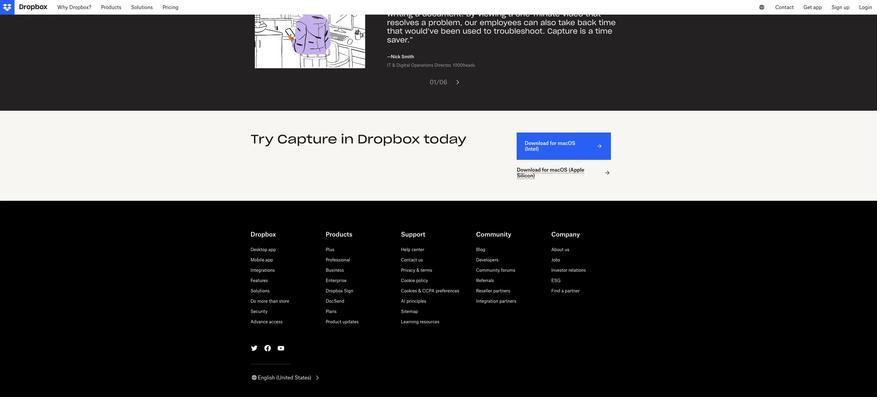 Task type: vqa. For each thing, say whether or not it's contained in the screenshot.


Task type: locate. For each thing, give the bounding box(es) containing it.
mobile app link
[[251, 257, 273, 262]]

solutions left pricing
[[131, 4, 153, 10]]

solutions link
[[251, 288, 270, 293]]

& right it
[[393, 62, 396, 68]]

0 horizontal spatial solutions
[[131, 4, 153, 10]]

docsend link
[[326, 298, 345, 303]]

0 vertical spatial download
[[525, 140, 549, 146]]

it
[[387, 62, 391, 68]]

app for get app
[[814, 4, 823, 10]]

advance
[[251, 319, 268, 324]]

app right mobile
[[266, 257, 273, 262]]

product
[[326, 319, 342, 324]]

1 horizontal spatial products
[[326, 230, 353, 238]]

mobile
[[251, 257, 264, 262]]

for right (intel)
[[550, 140, 557, 146]]

2 vertical spatial app
[[266, 257, 273, 262]]

director,
[[435, 62, 452, 68]]

professional
[[326, 257, 350, 262]]

0 horizontal spatial products
[[101, 4, 121, 10]]

mobile app
[[251, 257, 273, 262]]

contact left the get at top right
[[776, 4, 794, 10]]

& left terms at the left bottom
[[417, 267, 420, 273]]

0 horizontal spatial dropbox
[[251, 230, 276, 238]]

dropbox for dropbox
[[251, 230, 276, 238]]

forums
[[501, 267, 516, 273]]

learning resources
[[401, 319, 440, 324]]

than
[[269, 298, 278, 303]]

dropbox sign
[[326, 288, 354, 293]]

1 horizontal spatial solutions
[[251, 288, 270, 293]]

updates
[[343, 319, 359, 324]]

cookie
[[401, 278, 415, 283]]

app
[[814, 4, 823, 10], [269, 247, 276, 252], [266, 257, 273, 262]]

1 vertical spatial products
[[326, 230, 353, 238]]

0 vertical spatial community
[[477, 230, 512, 238]]

1 vertical spatial macos
[[550, 167, 568, 173]]

up
[[844, 4, 850, 10]]

help center
[[401, 247, 425, 252]]

macos
[[558, 140, 576, 146], [550, 167, 568, 173]]

1 vertical spatial contact
[[401, 257, 417, 262]]

2 vertical spatial &
[[419, 288, 422, 293]]

0 vertical spatial contact
[[776, 4, 794, 10]]

0 vertical spatial solutions
[[131, 4, 153, 10]]

download for macos (apple silicon) link
[[517, 167, 611, 179]]

referrals link
[[477, 278, 494, 283]]

terms
[[421, 267, 433, 273]]

why dropbox?
[[57, 4, 91, 10]]

download for macos (intel) link
[[517, 132, 611, 160]]

for inside download for macos (intel)
[[550, 140, 557, 146]]

0 vertical spatial products
[[101, 4, 121, 10]]

reseller
[[477, 288, 493, 293]]

for right the "silicon)"
[[542, 167, 549, 173]]

smith
[[402, 54, 414, 59]]

1 vertical spatial community
[[477, 267, 500, 273]]

community forums
[[477, 267, 516, 273]]

1 vertical spatial download
[[517, 167, 541, 173]]

macos up (apple
[[558, 140, 576, 146]]

solutions down features link
[[251, 288, 270, 293]]

2 horizontal spatial dropbox
[[358, 131, 420, 147]]

—nick
[[387, 54, 401, 59]]

store
[[279, 298, 289, 303]]

english (united states) button
[[251, 374, 321, 381]]

app right desktop at the left of the page
[[269, 247, 276, 252]]

0 vertical spatial macos
[[558, 140, 576, 146]]

plus
[[326, 247, 335, 252]]

community up blog 'link'
[[477, 230, 512, 238]]

1 community from the top
[[477, 230, 512, 238]]

0 vertical spatial for
[[550, 140, 557, 146]]

1 horizontal spatial us
[[565, 247, 570, 252]]

1 vertical spatial dropbox
[[251, 230, 276, 238]]

footer
[[0, 215, 878, 397]]

partners up integration partners link on the right bottom of the page
[[494, 288, 511, 293]]

digital
[[397, 62, 410, 68]]

english (united states)
[[258, 374, 312, 381]]

us down center
[[419, 257, 423, 262]]

dropbox
[[358, 131, 420, 147], [251, 230, 276, 238], [326, 288, 343, 293]]

cookies
[[401, 288, 417, 293]]

2 vertical spatial dropbox
[[326, 288, 343, 293]]

access
[[269, 319, 283, 324]]

help
[[401, 247, 411, 252]]

for inside download for macos (apple silicon)
[[542, 167, 549, 173]]

0 vertical spatial us
[[565, 247, 570, 252]]

sign
[[832, 4, 843, 10], [344, 288, 354, 293]]

app for mobile app
[[266, 257, 273, 262]]

business
[[326, 267, 344, 273]]

company
[[552, 230, 580, 238]]

1 horizontal spatial sign
[[832, 4, 843, 10]]

1 vertical spatial app
[[269, 247, 276, 252]]

sitemap
[[401, 309, 418, 314]]

1 horizontal spatial for
[[550, 140, 557, 146]]

0 vertical spatial &
[[393, 62, 396, 68]]

product updates link
[[326, 319, 359, 324]]

0 vertical spatial sign
[[832, 4, 843, 10]]

us for contact us
[[419, 257, 423, 262]]

find a partner
[[552, 288, 580, 293]]

docsend
[[326, 298, 345, 303]]

0 vertical spatial partners
[[494, 288, 511, 293]]

why dropbox? button
[[52, 0, 96, 15]]

& for terms
[[417, 267, 420, 273]]

blog
[[477, 247, 486, 252]]

products inside "popup button"
[[101, 4, 121, 10]]

contact for contact us
[[401, 257, 417, 262]]

1 vertical spatial partners
[[500, 298, 517, 303]]

login
[[860, 4, 873, 10]]

a man in home office looks at his phone image
[[255, 0, 366, 68]]

contact inside dropdown button
[[776, 4, 794, 10]]

macos left (apple
[[550, 167, 568, 173]]

professional link
[[326, 257, 350, 262]]

app right the get at top right
[[814, 4, 823, 10]]

desktop app
[[251, 247, 276, 252]]

1 horizontal spatial contact
[[776, 4, 794, 10]]

partners for integration partners
[[500, 298, 517, 303]]

download for download for macos (apple silicon)
[[517, 167, 541, 173]]

contact up privacy
[[401, 257, 417, 262]]

1 vertical spatial sign
[[344, 288, 354, 293]]

sign down enterprise link
[[344, 288, 354, 293]]

download for download for macos (intel)
[[525, 140, 549, 146]]

download inside download for macos (apple silicon)
[[517, 167, 541, 173]]

sign up link
[[827, 0, 855, 15]]

center
[[412, 247, 425, 252]]

0 horizontal spatial us
[[419, 257, 423, 262]]

developers
[[477, 257, 499, 262]]

for
[[550, 140, 557, 146], [542, 167, 549, 173]]

partners down reseller partners
[[500, 298, 517, 303]]

esg
[[552, 278, 561, 283]]

partner
[[565, 288, 580, 293]]

community down developers link in the bottom of the page
[[477, 267, 500, 273]]

policy
[[416, 278, 428, 283]]

it & digital operations director, 1000heads
[[387, 62, 475, 68]]

pricing link
[[158, 0, 184, 15]]

macos inside download for macos (intel)
[[558, 140, 576, 146]]

& left "ccpa"
[[419, 288, 422, 293]]

2 community from the top
[[477, 267, 500, 273]]

1 vertical spatial &
[[417, 267, 420, 273]]

macos for download for macos (apple silicon)
[[550, 167, 568, 173]]

investor relations
[[552, 267, 586, 273]]

security link
[[251, 309, 268, 314]]

macos inside download for macos (apple silicon)
[[550, 167, 568, 173]]

1 vertical spatial for
[[542, 167, 549, 173]]

community
[[477, 230, 512, 238], [477, 267, 500, 273]]

plans link
[[326, 309, 337, 314]]

1 vertical spatial us
[[419, 257, 423, 262]]

app for desktop app
[[269, 247, 276, 252]]

contact for contact
[[776, 4, 794, 10]]

0 horizontal spatial for
[[542, 167, 549, 173]]

for for (apple
[[542, 167, 549, 173]]

1000heads
[[453, 62, 475, 68]]

sign left the up
[[832, 4, 843, 10]]

download inside download for macos (intel)
[[525, 140, 549, 146]]

find a partner link
[[552, 288, 580, 293]]

contact inside footer
[[401, 257, 417, 262]]

app inside dropdown button
[[814, 4, 823, 10]]

sign up
[[832, 4, 850, 10]]

0 vertical spatial app
[[814, 4, 823, 10]]

get app
[[804, 4, 823, 10]]

0 vertical spatial dropbox
[[358, 131, 420, 147]]

products
[[101, 4, 121, 10], [326, 230, 353, 238]]

enterprise link
[[326, 278, 347, 283]]

1 horizontal spatial dropbox
[[326, 288, 343, 293]]

referrals
[[477, 278, 494, 283]]

0 horizontal spatial contact
[[401, 257, 417, 262]]

us right the about
[[565, 247, 570, 252]]

partners
[[494, 288, 511, 293], [500, 298, 517, 303]]

contact us
[[401, 257, 423, 262]]

cookies & ccpa preferences link
[[401, 288, 460, 293]]



Task type: describe. For each thing, give the bounding box(es) containing it.
dropbox?
[[69, 4, 91, 10]]

footer containing dropbox
[[0, 215, 878, 397]]

partners for reseller partners
[[494, 288, 511, 293]]

for for (intel)
[[550, 140, 557, 146]]

principles
[[407, 298, 427, 303]]

integration partners link
[[477, 298, 517, 303]]

do more than store link
[[251, 298, 289, 303]]

integration partners
[[477, 298, 517, 303]]

macos for download for macos (intel)
[[558, 140, 576, 146]]

capture
[[278, 131, 338, 147]]

—nick smith
[[387, 54, 414, 59]]

community for community forums
[[477, 267, 500, 273]]

privacy & terms
[[401, 267, 433, 273]]

solutions inside popup button
[[131, 4, 153, 10]]

do
[[251, 298, 256, 303]]

security
[[251, 309, 268, 314]]

solutions button
[[126, 0, 158, 15]]

more
[[258, 298, 268, 303]]

relations
[[569, 267, 586, 273]]

0 horizontal spatial sign
[[344, 288, 354, 293]]

download for macos (intel)
[[525, 140, 576, 152]]

states)
[[295, 374, 312, 381]]

1 vertical spatial solutions
[[251, 288, 270, 293]]

about us link
[[552, 247, 570, 252]]

english
[[258, 374, 275, 381]]

find
[[552, 288, 561, 293]]

ai principles
[[401, 298, 427, 303]]

product updates
[[326, 319, 359, 324]]

sign inside sign up link
[[832, 4, 843, 10]]

desktop app link
[[251, 247, 276, 252]]

support
[[401, 230, 426, 238]]

try capture in dropbox today
[[251, 131, 467, 147]]

(united
[[276, 374, 294, 381]]

(intel)
[[525, 146, 539, 152]]

advance access link
[[251, 319, 283, 324]]

get app button
[[799, 0, 827, 15]]

about
[[552, 247, 564, 252]]

community for community
[[477, 230, 512, 238]]

& for digital
[[393, 62, 396, 68]]

investor
[[552, 267, 568, 273]]

contact button
[[771, 0, 799, 15]]

integrations link
[[251, 267, 275, 273]]

integrations
[[251, 267, 275, 273]]

pricing
[[163, 4, 179, 10]]

01/06
[[430, 78, 448, 86]]

esg link
[[552, 278, 561, 283]]

privacy & terms link
[[401, 267, 433, 273]]

advance access
[[251, 319, 283, 324]]

enterprise
[[326, 278, 347, 283]]

try
[[251, 131, 274, 147]]

contact us link
[[401, 257, 423, 262]]

reseller partners
[[477, 288, 511, 293]]

features
[[251, 278, 268, 283]]

a
[[562, 288, 564, 293]]

ai
[[401, 298, 406, 303]]

why
[[57, 4, 68, 10]]

cookie policy link
[[401, 278, 428, 283]]

preferences
[[436, 288, 460, 293]]

do more than store
[[251, 298, 289, 303]]

us for about us
[[565, 247, 570, 252]]

(apple
[[569, 167, 585, 173]]

learning
[[401, 319, 419, 324]]

dropbox for dropbox sign
[[326, 288, 343, 293]]

resources
[[420, 319, 440, 324]]

in
[[341, 131, 354, 147]]

jobs link
[[552, 257, 561, 262]]

jobs
[[552, 257, 561, 262]]

plus link
[[326, 247, 335, 252]]

desktop
[[251, 247, 267, 252]]

plans
[[326, 309, 337, 314]]

ai principles link
[[401, 298, 427, 303]]

business link
[[326, 267, 344, 273]]

cookies & ccpa preferences
[[401, 288, 460, 293]]

sitemap link
[[401, 309, 418, 314]]

silicon)
[[517, 173, 535, 179]]

features link
[[251, 278, 268, 283]]

products button
[[96, 0, 126, 15]]

& for ccpa
[[419, 288, 422, 293]]

dropbox sign link
[[326, 288, 354, 293]]



